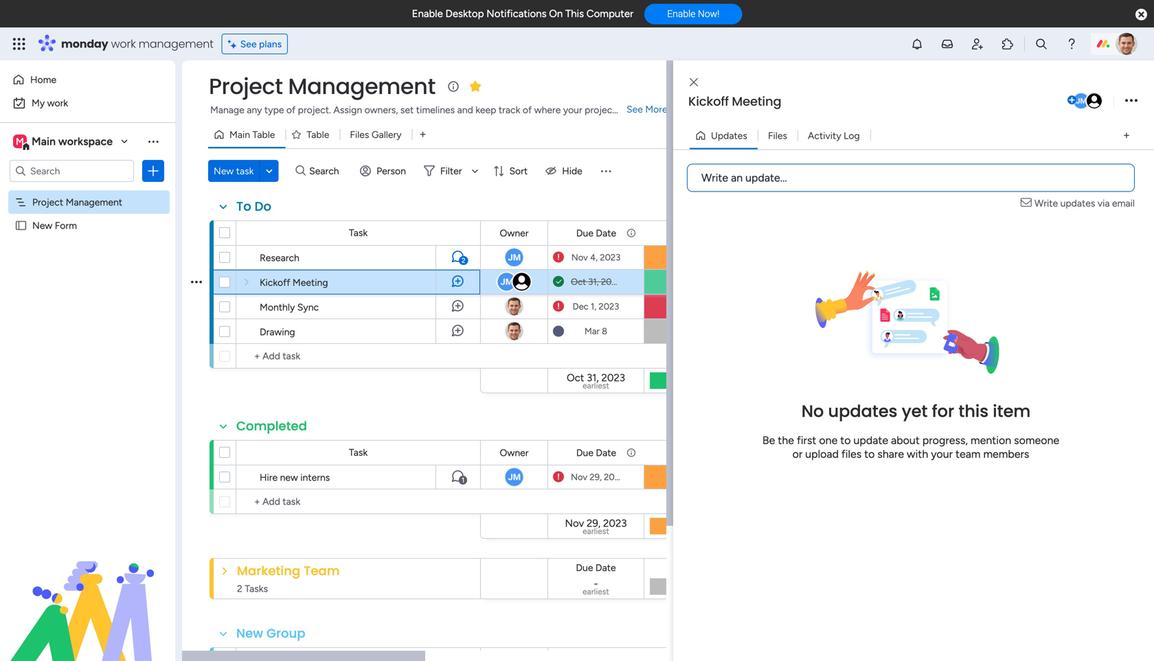 Task type: vqa. For each thing, say whether or not it's contained in the screenshot.
Public Dashboard image
no



Task type: locate. For each thing, give the bounding box(es) containing it.
kickoff
[[688, 93, 729, 110], [260, 277, 290, 289]]

due up nov 29, 2023
[[576, 447, 594, 459]]

owner
[[500, 227, 529, 239], [500, 447, 529, 459]]

1 horizontal spatial see
[[626, 103, 643, 115]]

1 vertical spatial project
[[32, 196, 63, 208]]

0 vertical spatial date
[[596, 227, 616, 239]]

nov for nov 29, 2023
[[571, 472, 587, 483]]

plans
[[259, 38, 282, 50]]

0 vertical spatial management
[[288, 71, 435, 102]]

2023 for dec 1, 2023
[[599, 301, 619, 312]]

New Group field
[[233, 625, 309, 643]]

list box
[[0, 188, 175, 423]]

new inside new task button
[[214, 165, 234, 177]]

m
[[16, 136, 24, 147]]

3 due from the top
[[576, 562, 593, 574]]

3 due date field from the top
[[572, 561, 619, 576]]

0 vertical spatial + add task text field
[[243, 348, 474, 365]]

management
[[288, 71, 435, 102], [66, 196, 122, 208]]

0 horizontal spatial main
[[32, 135, 56, 148]]

updates left via
[[1060, 197, 1095, 209]]

new inside list box
[[32, 220, 52, 231]]

0 vertical spatial work
[[111, 36, 136, 52]]

add view image
[[420, 130, 426, 140]]

1 vertical spatial due date field
[[573, 445, 620, 461]]

2023 for nov 29, 2023
[[604, 472, 624, 483]]

select product image
[[12, 37, 26, 51]]

due up 4,
[[576, 227, 594, 239]]

lottie animation image
[[0, 523, 175, 662]]

1 of from the left
[[286, 104, 296, 116]]

marketing
[[237, 562, 300, 580]]

public board image
[[14, 219, 27, 232]]

earliest
[[583, 381, 609, 391], [583, 527, 609, 537], [583, 587, 609, 597]]

nov right v2 overdue deadline icon
[[571, 472, 587, 483]]

rubyanndersson@gmail.com image
[[1085, 92, 1103, 110]]

0 vertical spatial owner
[[500, 227, 529, 239]]

my work
[[32, 97, 68, 109]]

2023
[[600, 252, 620, 263], [601, 276, 622, 287], [599, 301, 619, 312], [601, 372, 625, 384], [604, 472, 624, 483], [603, 517, 627, 530]]

main inside button
[[229, 129, 250, 140]]

where
[[534, 104, 561, 116]]

1 horizontal spatial kickoff
[[688, 93, 729, 110]]

earliest inside "due date - earliest"
[[583, 587, 609, 597]]

0 horizontal spatial project management
[[32, 196, 122, 208]]

0 vertical spatial see
[[240, 38, 257, 50]]

2 task from the top
[[349, 447, 368, 459]]

new inside field
[[236, 625, 263, 643]]

upload
[[805, 448, 839, 461]]

2 v2 overdue deadline image from the top
[[553, 300, 564, 313]]

date up nov 4, 2023
[[596, 227, 616, 239]]

due down nov 29, 2023 earliest
[[576, 562, 593, 574]]

nov inside nov 29, 2023 earliest
[[565, 517, 584, 530]]

2 vertical spatial options image
[[191, 265, 202, 299]]

main
[[229, 129, 250, 140], [32, 135, 56, 148]]

1 vertical spatial v2 overdue deadline image
[[553, 300, 564, 313]]

earliest up "due date - earliest" on the bottom
[[583, 527, 609, 537]]

option
[[0, 190, 175, 193]]

Search in workspace field
[[29, 163, 115, 179]]

1 horizontal spatial updates
[[1060, 197, 1095, 209]]

1 button
[[436, 465, 480, 490]]

write left via
[[1034, 197, 1058, 209]]

2023 down nov 4, 2023
[[601, 276, 622, 287]]

0 vertical spatial 29,
[[590, 472, 602, 483]]

main inside workspace selection element
[[32, 135, 56, 148]]

1 table from the left
[[252, 129, 275, 140]]

2 due date field from the top
[[573, 445, 620, 461]]

item
[[993, 400, 1031, 423]]

work
[[111, 36, 136, 52], [47, 97, 68, 109]]

0 horizontal spatial enable
[[412, 8, 443, 20]]

see left "plans"
[[240, 38, 257, 50]]

0 vertical spatial earliest
[[583, 381, 609, 391]]

v2 overdue deadline image for monthly sync
[[553, 300, 564, 313]]

+ Add task text field
[[243, 348, 474, 365], [243, 494, 474, 510]]

2 owner from the top
[[500, 447, 529, 459]]

work right monday
[[111, 36, 136, 52]]

0 horizontal spatial updates
[[828, 400, 897, 423]]

0 vertical spatial owner field
[[496, 226, 532, 241]]

2 + add task text field from the top
[[243, 494, 474, 510]]

1 vertical spatial updates
[[828, 400, 897, 423]]

0 vertical spatial kickoff
[[688, 93, 729, 110]]

table down any on the top left
[[252, 129, 275, 140]]

1 vertical spatial due
[[576, 447, 594, 459]]

new for new task
[[214, 165, 234, 177]]

1 horizontal spatial main
[[229, 129, 250, 140]]

29, right v2 overdue deadline icon
[[590, 472, 602, 483]]

0 vertical spatial due
[[576, 227, 594, 239]]

1 vertical spatial + add task text field
[[243, 494, 474, 510]]

0 vertical spatial kickoff meeting
[[688, 93, 781, 110]]

2023 right 1,
[[599, 301, 619, 312]]

3 earliest from the top
[[583, 587, 609, 597]]

person button
[[355, 160, 414, 182]]

2023 up nov 29, 2023 earliest
[[604, 472, 624, 483]]

meeting up files button in the top right of the page
[[732, 93, 781, 110]]

workspace selection element
[[13, 133, 115, 151]]

1 vertical spatial 29,
[[587, 517, 601, 530]]

be
[[762, 434, 775, 447]]

1 vertical spatial work
[[47, 97, 68, 109]]

files left "gallery"
[[350, 129, 369, 140]]

enable left desktop
[[412, 8, 443, 20]]

2 due date from the top
[[576, 447, 616, 459]]

0 vertical spatial column information image
[[626, 228, 637, 239]]

0 horizontal spatial meeting
[[293, 277, 328, 289]]

2 earliest from the top
[[583, 527, 609, 537]]

2 vertical spatial nov
[[565, 517, 584, 530]]

new left group
[[236, 625, 263, 643]]

new
[[214, 165, 234, 177], [32, 220, 52, 231], [236, 625, 263, 643]]

your down progress, at right bottom
[[931, 448, 953, 461]]

1 enable from the left
[[412, 8, 443, 20]]

timelines
[[416, 104, 455, 116]]

earliest for date
[[583, 587, 609, 597]]

options image
[[1125, 92, 1138, 110], [146, 164, 160, 178], [191, 265, 202, 299]]

earliest down mar 8
[[583, 381, 609, 391]]

date inside "due date - earliest"
[[596, 562, 616, 574]]

0 horizontal spatial management
[[66, 196, 122, 208]]

write
[[701, 171, 728, 184], [1034, 197, 1058, 209]]

new left task
[[214, 165, 234, 177]]

1 earliest from the top
[[583, 381, 609, 391]]

meeting up "sync" at the top left
[[293, 277, 328, 289]]

filter
[[440, 165, 462, 177]]

1 vertical spatial owner
[[500, 447, 529, 459]]

interns
[[300, 472, 330, 484]]

write left an
[[701, 171, 728, 184]]

workspace image
[[13, 134, 27, 149]]

computer
[[587, 8, 633, 20]]

files inside button
[[768, 130, 787, 142]]

sort button
[[487, 160, 536, 182]]

of right type
[[286, 104, 296, 116]]

to up files
[[840, 434, 851, 447]]

hide
[[562, 165, 582, 177]]

2 table from the left
[[307, 129, 329, 140]]

do
[[255, 198, 271, 215]]

about
[[891, 434, 920, 447]]

project management up the form
[[32, 196, 122, 208]]

0 vertical spatial to
[[840, 434, 851, 447]]

0 horizontal spatial work
[[47, 97, 68, 109]]

2023 down nov 29, 2023
[[603, 517, 627, 530]]

Owner field
[[496, 226, 532, 241], [496, 445, 532, 461]]

1 v2 overdue deadline image from the top
[[553, 251, 564, 264]]

nov left 4,
[[571, 252, 588, 263]]

0 horizontal spatial new
[[32, 220, 52, 231]]

files gallery
[[350, 129, 402, 140]]

1 horizontal spatial table
[[307, 129, 329, 140]]

table
[[252, 129, 275, 140], [307, 129, 329, 140]]

home
[[30, 74, 56, 86]]

invite members image
[[971, 37, 984, 51]]

1 vertical spatial earliest
[[583, 527, 609, 537]]

2023 inside nov 29, 2023 earliest
[[603, 517, 627, 530]]

0 vertical spatial write
[[701, 171, 728, 184]]

activity
[[808, 130, 841, 142]]

2 vertical spatial date
[[596, 562, 616, 574]]

dec
[[573, 301, 589, 312]]

1 horizontal spatial to
[[864, 448, 875, 461]]

2023 inside oct 31, 2023 earliest
[[601, 372, 625, 384]]

envelope o image
[[1021, 196, 1034, 211]]

1 vertical spatial see
[[626, 103, 643, 115]]

add view image
[[1124, 131, 1129, 141]]

earliest down nov 29, 2023 earliest
[[583, 587, 609, 597]]

0 vertical spatial your
[[563, 104, 582, 116]]

1 vertical spatial owner field
[[496, 445, 532, 461]]

work right my
[[47, 97, 68, 109]]

main right workspace image at top left
[[32, 135, 56, 148]]

1 horizontal spatial project management
[[209, 71, 435, 102]]

notifications image
[[910, 37, 924, 51]]

updates up update
[[828, 400, 897, 423]]

oct inside oct 31, 2023 earliest
[[567, 372, 584, 384]]

date up '-'
[[596, 562, 616, 574]]

enable inside button
[[667, 8, 696, 19]]

0 vertical spatial new
[[214, 165, 234, 177]]

0 vertical spatial meeting
[[732, 93, 781, 110]]

1 vertical spatial management
[[66, 196, 122, 208]]

31, for oct 31, 2023
[[588, 276, 599, 287]]

project
[[585, 104, 616, 116]]

dapulse addbtn image
[[1068, 96, 1076, 105]]

dec 1, 2023
[[573, 301, 619, 312]]

1 vertical spatial kickoff
[[260, 277, 290, 289]]

mention
[[971, 434, 1011, 447]]

1 horizontal spatial of
[[523, 104, 532, 116]]

column information image for first due date field
[[626, 228, 637, 239]]

1 vertical spatial nov
[[571, 472, 587, 483]]

type
[[264, 104, 284, 116]]

project up any on the top left
[[209, 71, 283, 102]]

2 due from the top
[[576, 447, 594, 459]]

new for new form
[[32, 220, 52, 231]]

2 column information image from the top
[[626, 448, 637, 459]]

dapulse close image
[[1136, 8, 1147, 22]]

0 horizontal spatial kickoff meeting
[[260, 277, 328, 289]]

2 enable from the left
[[667, 8, 696, 19]]

0 horizontal spatial files
[[350, 129, 369, 140]]

management up the form
[[66, 196, 122, 208]]

sync
[[297, 302, 319, 313]]

-
[[594, 578, 598, 590]]

due date up nov 4, 2023
[[576, 227, 616, 239]]

1 horizontal spatial your
[[931, 448, 953, 461]]

1 horizontal spatial new
[[214, 165, 234, 177]]

enable for enable desktop notifications on this computer
[[412, 8, 443, 20]]

column information image
[[626, 228, 637, 239], [626, 448, 637, 459]]

1 vertical spatial project management
[[32, 196, 122, 208]]

0 horizontal spatial of
[[286, 104, 296, 116]]

enable left "now!"
[[667, 8, 696, 19]]

files inside button
[[350, 129, 369, 140]]

1 column information image from the top
[[626, 228, 637, 239]]

1 horizontal spatial project
[[209, 71, 283, 102]]

1 horizontal spatial meeting
[[732, 93, 781, 110]]

v2 overdue deadline image up v2 done deadline icon
[[553, 251, 564, 264]]

31, down 4,
[[588, 276, 599, 287]]

2023 for oct 31, 2023 earliest
[[601, 372, 625, 384]]

1 horizontal spatial options image
[[191, 265, 202, 299]]

see for see plans
[[240, 38, 257, 50]]

to down update
[[864, 448, 875, 461]]

table inside button
[[252, 129, 275, 140]]

work inside option
[[47, 97, 68, 109]]

0 horizontal spatial your
[[563, 104, 582, 116]]

2 vertical spatial due date field
[[572, 561, 619, 576]]

due date field up nov 4, 2023
[[573, 226, 620, 241]]

1 horizontal spatial files
[[768, 130, 787, 142]]

management up assign
[[288, 71, 435, 102]]

any
[[247, 104, 262, 116]]

filter button
[[418, 160, 483, 182]]

nov for nov 4, 2023
[[571, 252, 588, 263]]

files up update...
[[768, 130, 787, 142]]

2023 right 4,
[[600, 252, 620, 263]]

angle down image
[[266, 166, 273, 176]]

kickoff up monthly
[[260, 277, 290, 289]]

0 horizontal spatial table
[[252, 129, 275, 140]]

2 vertical spatial earliest
[[583, 587, 609, 597]]

home link
[[8, 69, 167, 91]]

terry turtle image
[[1116, 33, 1138, 55]]

table down project.
[[307, 129, 329, 140]]

earliest inside nov 29, 2023 earliest
[[583, 527, 609, 537]]

nov down nov 29, 2023
[[565, 517, 584, 530]]

search everything image
[[1035, 37, 1048, 51]]

29, for nov 29, 2023
[[590, 472, 602, 483]]

write an update...
[[701, 171, 787, 184]]

due date field up nov 29, 2023
[[573, 445, 620, 461]]

1 vertical spatial due date
[[576, 447, 616, 459]]

write inside button
[[701, 171, 728, 184]]

earliest inside oct 31, 2023 earliest
[[583, 381, 609, 391]]

meeting
[[732, 93, 781, 110], [293, 277, 328, 289]]

1 vertical spatial oct
[[567, 372, 584, 384]]

due date field up '-'
[[572, 561, 619, 576]]

kickoff down the close 'icon'
[[688, 93, 729, 110]]

oct for oct 31, 2023
[[571, 276, 586, 287]]

1 task from the top
[[349, 227, 368, 239]]

kickoff meeting
[[688, 93, 781, 110], [260, 277, 328, 289]]

0 horizontal spatial project
[[32, 196, 63, 208]]

main table button
[[208, 124, 285, 146]]

0 vertical spatial 31,
[[588, 276, 599, 287]]

0 horizontal spatial options image
[[146, 164, 160, 178]]

first
[[797, 434, 816, 447]]

see inside "button"
[[240, 38, 257, 50]]

oct
[[571, 276, 586, 287], [567, 372, 584, 384]]

2023 down 8
[[601, 372, 625, 384]]

email
[[1112, 197, 1135, 209]]

0 vertical spatial v2 overdue deadline image
[[553, 251, 564, 264]]

2 vertical spatial due
[[576, 562, 593, 574]]

new for new group
[[236, 625, 263, 643]]

files for files
[[768, 130, 787, 142]]

workspace
[[58, 135, 113, 148]]

To Do field
[[233, 198, 275, 216]]

with
[[907, 448, 928, 461]]

activity log
[[808, 130, 860, 142]]

kickoff meeting up updates
[[688, 93, 781, 110]]

due date up nov 29, 2023
[[576, 447, 616, 459]]

project management up project.
[[209, 71, 435, 102]]

1 horizontal spatial kickoff meeting
[[688, 93, 781, 110]]

group
[[267, 625, 305, 643]]

0 horizontal spatial write
[[701, 171, 728, 184]]

your
[[563, 104, 582, 116], [931, 448, 953, 461]]

29, for nov 29, 2023 earliest
[[587, 517, 601, 530]]

1 vertical spatial date
[[596, 447, 616, 459]]

date up nov 29, 2023
[[596, 447, 616, 459]]

2 horizontal spatial new
[[236, 625, 263, 643]]

0 vertical spatial updates
[[1060, 197, 1095, 209]]

0 horizontal spatial see
[[240, 38, 257, 50]]

see left more
[[626, 103, 643, 115]]

oct 31, 2023
[[571, 276, 622, 287]]

activity log button
[[798, 125, 870, 147]]

29, down nov 29, 2023
[[587, 517, 601, 530]]

2 horizontal spatial options image
[[1125, 92, 1138, 110]]

v2 overdue deadline image
[[553, 251, 564, 264], [553, 300, 564, 313]]

new right public board icon
[[32, 220, 52, 231]]

keep
[[476, 104, 496, 116]]

1,
[[591, 301, 596, 312]]

main table
[[229, 129, 275, 140]]

new
[[280, 472, 298, 484]]

project up new form
[[32, 196, 63, 208]]

1 horizontal spatial work
[[111, 36, 136, 52]]

main for main table
[[229, 129, 250, 140]]

kickoff meeting up monthly sync
[[260, 277, 328, 289]]

kickoff meeting inside field
[[688, 93, 781, 110]]

0 vertical spatial nov
[[571, 252, 588, 263]]

v2 search image
[[296, 163, 306, 179]]

one
[[819, 434, 838, 447]]

31, inside oct 31, 2023 earliest
[[587, 372, 599, 384]]

1 horizontal spatial write
[[1034, 197, 1058, 209]]

v2 overdue deadline image left dec on the top of page
[[553, 300, 564, 313]]

0 vertical spatial options image
[[1125, 92, 1138, 110]]

1 vertical spatial column information image
[[626, 448, 637, 459]]

1 vertical spatial new
[[32, 220, 52, 231]]

1 vertical spatial options image
[[146, 164, 160, 178]]

task
[[349, 227, 368, 239], [349, 447, 368, 459]]

29, inside nov 29, 2023 earliest
[[587, 517, 601, 530]]

0 vertical spatial due date
[[576, 227, 616, 239]]

of right track
[[523, 104, 532, 116]]

files button
[[758, 125, 798, 147]]

main down manage
[[229, 129, 250, 140]]

1 due from the top
[[576, 227, 594, 239]]

files
[[350, 129, 369, 140], [768, 130, 787, 142]]

enable for enable now!
[[667, 8, 696, 19]]

1 vertical spatial 31,
[[587, 372, 599, 384]]

2 vertical spatial new
[[236, 625, 263, 643]]

nov for nov 29, 2023 earliest
[[565, 517, 584, 530]]

1 vertical spatial meeting
[[293, 277, 328, 289]]

1 vertical spatial task
[[349, 447, 368, 459]]

31, down mar on the right of page
[[587, 372, 599, 384]]

your right where
[[563, 104, 582, 116]]

0 vertical spatial task
[[349, 227, 368, 239]]

Due Date field
[[573, 226, 620, 241], [573, 445, 620, 461], [572, 561, 619, 576]]

1 horizontal spatial enable
[[667, 8, 696, 19]]



Task type: describe. For each thing, give the bounding box(es) containing it.
2
[[462, 257, 465, 265]]

team
[[304, 562, 340, 580]]

table inside button
[[307, 129, 329, 140]]

main workspace
[[32, 135, 113, 148]]

2 owner field from the top
[[496, 445, 532, 461]]

project.
[[298, 104, 331, 116]]

files gallery button
[[340, 124, 412, 146]]

new form
[[32, 220, 77, 231]]

the
[[778, 434, 794, 447]]

an
[[731, 171, 743, 184]]

arrow down image
[[467, 163, 483, 179]]

lottie animation element
[[0, 523, 175, 662]]

1 horizontal spatial management
[[288, 71, 435, 102]]

your inside be the first one to update about progress, mention someone or upload files to share with your team members
[[931, 448, 953, 461]]

1 vertical spatial to
[[864, 448, 875, 461]]

marketing team
[[237, 562, 340, 580]]

research
[[260, 252, 299, 264]]

completed
[[236, 418, 307, 435]]

and
[[457, 104, 473, 116]]

now!
[[698, 8, 719, 19]]

2023 for oct 31, 2023
[[601, 276, 622, 287]]

2023 for nov 4, 2023
[[600, 252, 620, 263]]

no
[[801, 400, 824, 423]]

hire new interns
[[260, 472, 330, 484]]

31, for oct 31, 2023 earliest
[[587, 372, 599, 384]]

nov 29, 2023 earliest
[[565, 517, 627, 537]]

this
[[565, 8, 584, 20]]

track
[[499, 104, 520, 116]]

to do
[[236, 198, 271, 215]]

column information image for second due date field
[[626, 448, 637, 459]]

earliest for 31,
[[583, 381, 609, 391]]

no updates yet for this item
[[801, 400, 1031, 423]]

jeremy miller image
[[1072, 92, 1090, 110]]

new group
[[236, 625, 305, 643]]

v2 overdue deadline image
[[553, 471, 564, 484]]

see more link
[[625, 102, 669, 116]]

close image
[[690, 77, 698, 87]]

manage
[[210, 104, 244, 116]]

write for write an update...
[[701, 171, 728, 184]]

v2 overdue deadline image for research
[[553, 251, 564, 264]]

2 of from the left
[[523, 104, 532, 116]]

1 owner from the top
[[500, 227, 529, 239]]

1 vertical spatial kickoff meeting
[[260, 277, 328, 289]]

or
[[792, 448, 803, 461]]

Kickoff Meeting field
[[685, 93, 1065, 111]]

1
[[462, 476, 464, 485]]

update feed image
[[940, 37, 954, 51]]

desktop
[[445, 8, 484, 20]]

see for see more
[[626, 103, 643, 115]]

team
[[956, 448, 981, 461]]

mar 8
[[585, 326, 607, 337]]

share
[[877, 448, 904, 461]]

via
[[1098, 197, 1110, 209]]

home option
[[8, 69, 167, 91]]

nov 4, 2023
[[571, 252, 620, 263]]

files for files gallery
[[350, 129, 369, 140]]

my work option
[[8, 92, 167, 114]]

enable desktop notifications on this computer
[[412, 8, 633, 20]]

new task button
[[208, 160, 259, 182]]

monthly
[[260, 302, 295, 313]]

0 vertical spatial project
[[209, 71, 283, 102]]

project management inside list box
[[32, 196, 122, 208]]

table button
[[285, 124, 340, 146]]

2023 for nov 29, 2023 earliest
[[603, 517, 627, 530]]

my
[[32, 97, 45, 109]]

on
[[549, 8, 563, 20]]

management inside list box
[[66, 196, 122, 208]]

monday marketplace image
[[1001, 37, 1015, 51]]

list box containing project management
[[0, 188, 175, 423]]

oct for oct 31, 2023 earliest
[[567, 372, 584, 384]]

Project Management field
[[205, 71, 439, 102]]

earliest for 29,
[[583, 527, 609, 537]]

kickoff inside field
[[688, 93, 729, 110]]

gallery
[[372, 129, 402, 140]]

monthly sync
[[260, 302, 319, 313]]

manage any type of project. assign owners, set timelines and keep track of where your project stands.
[[210, 104, 649, 116]]

1 owner field from the top
[[496, 226, 532, 241]]

form
[[55, 220, 77, 231]]

progress,
[[922, 434, 968, 447]]

update
[[854, 434, 888, 447]]

1 due date field from the top
[[573, 226, 620, 241]]

menu image
[[599, 164, 613, 178]]

meeting inside field
[[732, 93, 781, 110]]

someone
[[1014, 434, 1059, 447]]

see more
[[626, 103, 667, 115]]

work for monday
[[111, 36, 136, 52]]

oct 31, 2023 earliest
[[567, 372, 625, 391]]

sort
[[509, 165, 528, 177]]

management
[[139, 36, 213, 52]]

main for main workspace
[[32, 135, 56, 148]]

1 + add task text field from the top
[[243, 348, 474, 365]]

monday work management
[[61, 36, 213, 52]]

assign
[[333, 104, 362, 116]]

0 horizontal spatial to
[[840, 434, 851, 447]]

workspace options image
[[146, 134, 160, 148]]

1 due date from the top
[[576, 227, 616, 239]]

enable now!
[[667, 8, 719, 19]]

see plans
[[240, 38, 282, 50]]

task for completed
[[349, 447, 368, 459]]

task
[[236, 165, 254, 177]]

write an update... button
[[687, 164, 1135, 192]]

to
[[236, 198, 251, 215]]

updates for write
[[1060, 197, 1095, 209]]

Search field
[[306, 161, 347, 181]]

project inside list box
[[32, 196, 63, 208]]

Marketing Team field
[[234, 562, 343, 580]]

see plans button
[[222, 34, 288, 54]]

Completed field
[[233, 418, 311, 436]]

v2 done deadline image
[[553, 275, 564, 289]]

updates
[[711, 130, 747, 142]]

my work link
[[8, 92, 167, 114]]

owners,
[[365, 104, 398, 116]]

8
[[602, 326, 607, 337]]

work for my
[[47, 97, 68, 109]]

monday
[[61, 36, 108, 52]]

enable now! button
[[644, 4, 742, 24]]

hire
[[260, 472, 278, 484]]

updates for no
[[828, 400, 897, 423]]

show board description image
[[445, 80, 462, 93]]

notifications
[[486, 8, 547, 20]]

help image
[[1065, 37, 1078, 51]]

0 horizontal spatial kickoff
[[260, 277, 290, 289]]

set
[[400, 104, 414, 116]]

write for write updates via email
[[1034, 197, 1058, 209]]

drawing
[[260, 326, 295, 338]]

this
[[959, 400, 989, 423]]

files
[[841, 448, 862, 461]]

task for to do
[[349, 227, 368, 239]]

0 vertical spatial project management
[[209, 71, 435, 102]]

remove from favorites image
[[468, 79, 482, 93]]

more
[[645, 103, 667, 115]]

update...
[[745, 171, 787, 184]]

due inside "due date - earliest"
[[576, 562, 593, 574]]

write updates via email
[[1034, 197, 1135, 209]]



